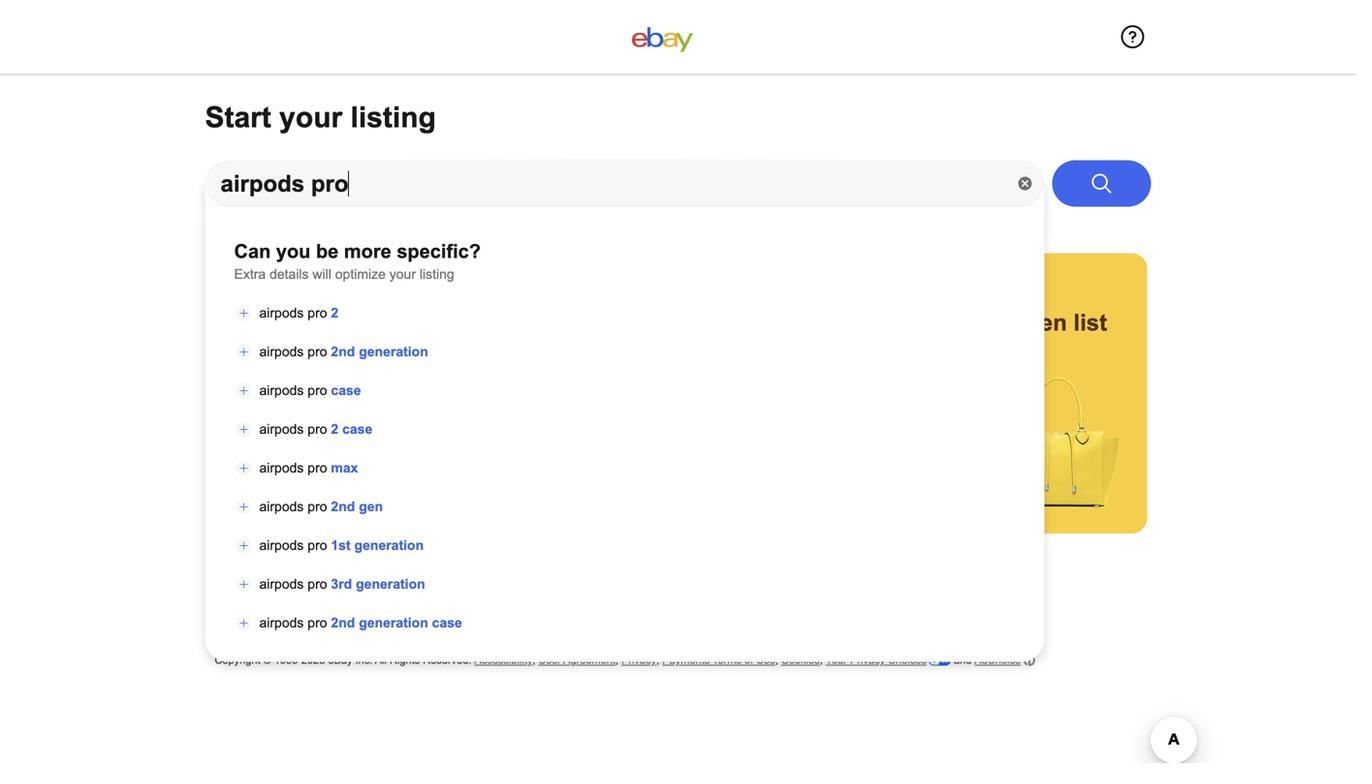 Task type: locate. For each thing, give the bounding box(es) containing it.
privacy right your
[[850, 655, 885, 667]]

generation
[[359, 345, 428, 360], [354, 539, 424, 554], [356, 577, 425, 592], [359, 616, 428, 631]]

Tell us what you're selling text field
[[205, 160, 1045, 207]]

2nd
[[331, 345, 355, 360], [331, 500, 355, 515], [331, 616, 355, 631]]

pro down airpods pro max in the left of the page
[[308, 500, 327, 515]]

adchoice
[[975, 655, 1021, 667]]

you
[[276, 241, 311, 262]]

pro down airpods pro case
[[308, 422, 327, 437]]

2 2 from the top
[[331, 422, 339, 437]]

1 airpods from the top
[[259, 306, 304, 321]]

pro right "in"
[[308, 383, 327, 398]]

case up max
[[342, 422, 373, 437]]

3 , from the left
[[656, 655, 659, 667]]

will
[[313, 267, 331, 282]]

airpods pro 3rd generation
[[259, 577, 425, 592]]

specific?
[[397, 241, 481, 262]]

1 vertical spatial and
[[954, 655, 972, 667]]

terms
[[713, 655, 742, 667]]

listing
[[350, 101, 436, 134], [420, 267, 454, 282]]

your inside preview, make changes, and then list your item
[[863, 341, 913, 367]]

2 2nd from the top
[[331, 500, 355, 515]]

1 , from the left
[[533, 655, 536, 667]]

0 vertical spatial 2
[[331, 306, 339, 321]]

4 airpods from the top
[[259, 422, 304, 437]]

generation for 2nd generation case
[[359, 616, 428, 631]]

(isbn,
[[312, 341, 382, 367]]

and
[[970, 310, 1012, 336], [954, 655, 972, 667]]

0 vertical spatial details
[[270, 267, 309, 282]]

1 vertical spatial details
[[232, 341, 306, 367]]

7 pro from the top
[[308, 539, 327, 554]]

accessibility link
[[475, 655, 533, 667]]

then
[[1018, 310, 1067, 336]]

1 vertical spatial 2nd
[[331, 500, 355, 515]]

3 airpods from the top
[[259, 383, 304, 398]]

2 down keywords
[[331, 306, 339, 321]]

case up the reserved.
[[432, 616, 462, 631]]

1 vertical spatial your
[[389, 267, 416, 282]]

airpods
[[259, 306, 304, 321], [259, 345, 304, 360], [259, 383, 304, 398], [259, 422, 304, 437], [259, 461, 304, 476], [259, 500, 304, 515], [259, 539, 304, 554], [259, 577, 304, 592], [259, 616, 304, 631]]

, left your
[[820, 655, 823, 667]]

can you be more specific? extra details will optimize your listing
[[234, 241, 481, 282]]

2 horizontal spatial your
[[863, 341, 913, 367]]

airpods for airpods pro 1st generation
[[259, 539, 304, 554]]

1 vertical spatial listing
[[420, 267, 454, 282]]

your down the changes, on the right top of page
[[863, 341, 913, 367]]

details down brand,
[[232, 341, 306, 367]]

9 pro from the top
[[308, 616, 327, 631]]

airpods for airpods pro max
[[259, 461, 304, 476]]

1 vertical spatial 2
[[331, 422, 339, 437]]

details down you
[[270, 267, 309, 282]]

6 pro from the top
[[308, 500, 327, 515]]

pro for 2nd generation case
[[308, 616, 327, 631]]

5 pro from the top
[[308, 461, 327, 476]]

airpods for airpods pro 2nd generation case
[[259, 616, 304, 631]]

2023
[[301, 655, 325, 667]]

1 horizontal spatial privacy
[[850, 655, 885, 667]]

case down (isbn,
[[331, 383, 361, 398]]

2nd for 2nd generation case
[[331, 616, 355, 631]]

list box
[[205, 294, 1045, 643]]

your
[[279, 101, 342, 134], [389, 267, 416, 282], [863, 341, 913, 367]]

search
[[354, 372, 429, 398]]

2
[[331, 306, 339, 321], [331, 422, 339, 437]]

type keywords like brand, model, or other details (isbn, mpn, vin) in the search box above
[[232, 279, 479, 429]]

max
[[331, 461, 358, 476]]

start your listing
[[205, 101, 436, 134]]

accessibility
[[475, 655, 533, 667]]

,
[[533, 655, 536, 667], [616, 655, 619, 667], [656, 655, 659, 667], [775, 655, 778, 667], [820, 655, 823, 667]]

2nd for 2nd generation
[[331, 345, 355, 360]]

preview,
[[863, 279, 956, 305]]

5 airpods from the top
[[259, 461, 304, 476]]

airpods down "in"
[[259, 422, 304, 437]]

make
[[963, 279, 1022, 305]]

1 horizontal spatial your
[[389, 267, 416, 282]]

pro left '3rd'
[[308, 577, 327, 592]]

box
[[435, 372, 477, 398]]

airpods pro 1st generation
[[259, 539, 424, 554]]

user
[[539, 655, 561, 667]]

8 pro from the top
[[308, 577, 327, 592]]

airpods up 1995-
[[259, 616, 304, 631]]

2 vertical spatial 2nd
[[331, 616, 355, 631]]

2nd up ebay
[[331, 616, 355, 631]]

case
[[331, 383, 361, 398], [342, 422, 373, 437], [432, 616, 462, 631]]

mpn,
[[389, 341, 447, 367]]

7 airpods from the top
[[259, 539, 304, 554]]

airpods down airpods pro 2nd gen
[[259, 539, 304, 554]]

0 horizontal spatial your
[[279, 101, 342, 134]]

type
[[232, 279, 285, 305]]

reserved.
[[423, 655, 472, 667]]

6 airpods from the top
[[259, 500, 304, 515]]

2 vertical spatial your
[[863, 341, 913, 367]]

2 pro from the top
[[308, 345, 327, 360]]

airpods down type
[[259, 306, 304, 321]]

pro left max
[[308, 461, 327, 476]]

the
[[312, 372, 347, 398]]

3 2nd from the top
[[331, 616, 355, 631]]

0 vertical spatial and
[[970, 310, 1012, 336]]

and left adchoice
[[954, 655, 972, 667]]

airpods down brand,
[[259, 345, 304, 360]]

generation for 2nd generation
[[359, 345, 428, 360]]

2 for 2 case
[[331, 422, 339, 437]]

airpods pro 2nd generation case
[[259, 616, 462, 631]]

4 , from the left
[[775, 655, 778, 667]]

item
[[920, 341, 968, 367]]

airpods pro 2 case
[[259, 422, 373, 437]]

brand,
[[232, 310, 303, 336]]

vin)
[[232, 372, 279, 398]]

privacy left payments
[[621, 655, 656, 667]]

airpods for airpods pro 2nd gen
[[259, 500, 304, 515]]

2 airpods from the top
[[259, 345, 304, 360]]

details
[[270, 267, 309, 282], [232, 341, 306, 367]]

agreement
[[563, 655, 616, 667]]

airpods up above
[[259, 383, 304, 398]]

generation up airpods pro 2nd generation case
[[356, 577, 425, 592]]

1 2 from the top
[[331, 306, 339, 321]]

airpods for airpods pro 2nd generation
[[259, 345, 304, 360]]

of
[[745, 655, 753, 667]]

2 privacy from the left
[[850, 655, 885, 667]]

pro down keywords
[[308, 306, 327, 321]]

and down make
[[970, 310, 1012, 336]]

1 pro from the top
[[308, 306, 327, 321]]

generation down or
[[359, 345, 428, 360]]

4 pro from the top
[[308, 422, 327, 437]]

pro up the on the left of the page
[[308, 345, 327, 360]]

, left privacy link
[[616, 655, 619, 667]]

3 pro from the top
[[308, 383, 327, 398]]

, left cookies
[[775, 655, 778, 667]]

airpods down airpods pro max in the left of the page
[[259, 500, 304, 515]]

9 airpods from the top
[[259, 616, 304, 631]]

pro for 2
[[308, 306, 327, 321]]

airpods for airpods pro 2 case
[[259, 422, 304, 437]]

your right start
[[279, 101, 342, 134]]

0 vertical spatial listing
[[350, 101, 436, 134]]

airpods left '3rd'
[[259, 577, 304, 592]]

your down more
[[389, 267, 416, 282]]

details inside the 'can you be more specific? extra details will optimize your listing'
[[270, 267, 309, 282]]

2 up max
[[331, 422, 339, 437]]

list box containing airpods pro
[[205, 294, 1045, 643]]

2nd down model,
[[331, 345, 355, 360]]

pro for 1st generation
[[308, 539, 327, 554]]

0 horizontal spatial privacy
[[621, 655, 656, 667]]

or
[[391, 310, 414, 336]]

generation up rights
[[359, 616, 428, 631]]

pro up '2023'
[[308, 616, 327, 631]]

, left user
[[533, 655, 536, 667]]

generation down gen
[[354, 539, 424, 554]]

, left payments
[[656, 655, 659, 667]]

pro
[[308, 306, 327, 321], [308, 345, 327, 360], [308, 383, 327, 398], [308, 422, 327, 437], [308, 461, 327, 476], [308, 500, 327, 515], [308, 539, 327, 554], [308, 577, 327, 592], [308, 616, 327, 631]]

1 2nd from the top
[[331, 345, 355, 360]]

8 airpods from the top
[[259, 577, 304, 592]]

more
[[344, 241, 391, 262]]

list
[[1074, 310, 1107, 336]]

airpods down airpods pro 2 case
[[259, 461, 304, 476]]

your privacy choices link
[[826, 655, 951, 667]]

privacy
[[621, 655, 656, 667], [850, 655, 885, 667]]

0 vertical spatial 2nd
[[331, 345, 355, 360]]

rights
[[390, 655, 420, 667]]

pro left 1st
[[308, 539, 327, 554]]

2nd left gen
[[331, 500, 355, 515]]

1 vertical spatial case
[[342, 422, 373, 437]]

image1 image
[[363, 432, 493, 508]]



Task type: describe. For each thing, give the bounding box(es) containing it.
1995-
[[274, 655, 301, 667]]

privacy link
[[621, 655, 656, 667]]

©
[[263, 655, 271, 667]]

2 for 2
[[331, 306, 339, 321]]

pro for 2nd gen
[[308, 500, 327, 515]]

generation for 1st generation
[[354, 539, 424, 554]]

airpods pro 2
[[259, 306, 339, 321]]

copyright © 1995-2023 ebay inc. all rights reserved. accessibility , user agreement , privacy , payments terms of use , cookies , your privacy choices
[[215, 655, 927, 667]]

cookies link
[[781, 655, 820, 667]]

use
[[756, 655, 775, 667]]

airpods pro case
[[259, 383, 361, 398]]

airpods for airpods pro 3rd generation
[[259, 577, 304, 592]]

pro for 2nd generation
[[308, 345, 327, 360]]

optimize
[[335, 267, 386, 282]]

details inside type keywords like brand, model, or other details (isbn, mpn, vin) in the search box above
[[232, 341, 306, 367]]

airpods for airpods pro 2
[[259, 306, 304, 321]]

and adchoice
[[951, 655, 1021, 667]]

other
[[421, 310, 479, 336]]

airpods for airpods pro case
[[259, 383, 304, 398]]

2 vertical spatial case
[[432, 616, 462, 631]]

keywords
[[291, 279, 399, 305]]

above
[[232, 403, 299, 429]]

inc.
[[355, 655, 373, 667]]

2nd for 2nd gen
[[331, 500, 355, 515]]

payments terms of use link
[[662, 655, 775, 667]]

pro for max
[[308, 461, 327, 476]]

generation for 3rd generation
[[356, 577, 425, 592]]

copyright
[[215, 655, 260, 667]]

start
[[205, 101, 271, 134]]

all
[[375, 655, 387, 667]]

like
[[405, 279, 444, 305]]

changes,
[[863, 310, 964, 336]]

user agreement link
[[539, 655, 616, 667]]

image3 image
[[994, 378, 1124, 508]]

pro for 2 case
[[308, 422, 327, 437]]

extra
[[234, 267, 266, 282]]

pro for 3rd generation
[[308, 577, 327, 592]]

3rd
[[331, 577, 352, 592]]

payments
[[662, 655, 710, 667]]

ebay
[[328, 655, 352, 667]]

be
[[316, 241, 339, 262]]

listing inside the 'can you be more specific? extra details will optimize your listing'
[[420, 267, 454, 282]]

0 vertical spatial your
[[279, 101, 342, 134]]

preview, make changes, and then list your item
[[863, 279, 1107, 367]]

can
[[234, 241, 271, 262]]

2 , from the left
[[616, 655, 619, 667]]

in
[[285, 372, 306, 398]]

5 , from the left
[[820, 655, 823, 667]]

cookies
[[781, 655, 820, 667]]

airpods pro 2nd generation
[[259, 345, 428, 360]]

your
[[826, 655, 847, 667]]

and inside preview, make changes, and then list your item
[[970, 310, 1012, 336]]

adchoice link
[[975, 654, 1035, 668]]

model,
[[310, 310, 385, 336]]

pro for case
[[308, 383, 327, 398]]

1st
[[331, 539, 351, 554]]

1 privacy from the left
[[621, 655, 656, 667]]

airpods pro max
[[259, 461, 358, 476]]

0 vertical spatial case
[[331, 383, 361, 398]]

airpods pro 2nd gen
[[259, 500, 383, 515]]

choices
[[888, 655, 927, 667]]

gen
[[359, 500, 383, 515]]

your inside the 'can you be more specific? extra details will optimize your listing'
[[389, 267, 416, 282]]



Task type: vqa. For each thing, say whether or not it's contained in the screenshot.
Advanced link at top right
no



